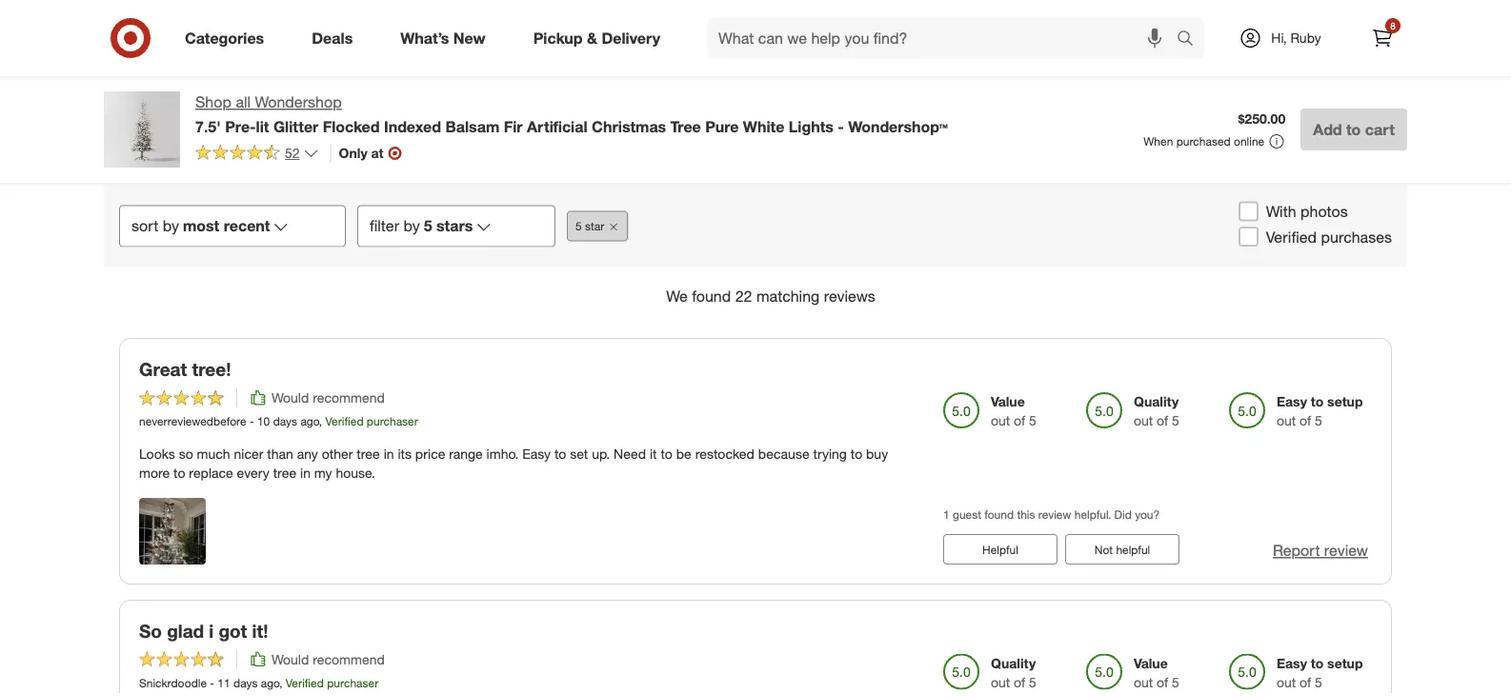Task type: describe. For each thing, give the bounding box(es) containing it.
categories
[[185, 29, 264, 47]]

shop
[[195, 93, 232, 111]]

easy
[[522, 446, 551, 463]]

filter
[[370, 217, 399, 235]]

recent
[[224, 217, 270, 235]]

guest review image 4 of 12, zoom in image
[[689, 0, 808, 82]]

stars
[[436, 217, 473, 235]]

shop all wondershop 7.5' pre-lit glitter flocked indexed balsam fir artificial christmas tree pure white lights - wondershop™
[[195, 93, 948, 136]]

range
[[449, 446, 483, 463]]

days for great tree!
[[273, 414, 297, 429]]

this
[[1017, 508, 1035, 522]]

great tree!
[[139, 358, 231, 380]]

fir
[[504, 117, 523, 136]]

hi, ruby
[[1272, 30, 1321, 46]]

guest
[[953, 508, 981, 522]]

ago for so glad i got it!
[[261, 676, 279, 691]]

replace
[[189, 465, 233, 482]]

with
[[1266, 202, 1297, 221]]

10
[[257, 414, 270, 429]]

it
[[650, 446, 657, 463]]

guest review image 3 of 12, zoom in image
[[554, 0, 673, 82]]

What can we help you find? suggestions appear below search field
[[707, 17, 1182, 59]]

5 star button
[[567, 211, 628, 241]]

, for so glad i got it!
[[279, 676, 283, 691]]

wondershop
[[255, 93, 342, 111]]

so glad i got it!
[[139, 620, 268, 642]]

review right a
[[759, 134, 794, 149]]

much
[[197, 446, 230, 463]]

not helpful
[[1095, 543, 1150, 557]]

review right this
[[1039, 508, 1072, 522]]

any
[[297, 446, 318, 463]]

buy
[[866, 446, 888, 463]]

when purchased online
[[1144, 134, 1265, 149]]

balsam
[[445, 117, 500, 136]]

1
[[943, 508, 950, 522]]

photos
[[1301, 202, 1348, 221]]

would for great tree!
[[272, 390, 309, 406]]

8 link
[[1362, 17, 1404, 59]]

more inside looks so much nicer than any other tree in its price range imho. easy to set up. need it to be restocked because trying to buy more to replace every tree in my house.
[[139, 465, 170, 482]]

neverreviewedbefore
[[139, 414, 246, 429]]

add to cart button
[[1301, 109, 1408, 151]]

pickup & delivery link
[[517, 17, 684, 59]]

helpful
[[983, 543, 1019, 557]]

, for great tree!
[[319, 414, 322, 429]]

what's new link
[[384, 17, 509, 59]]

setup for quality out of 5
[[1328, 393, 1363, 410]]

what's new
[[400, 29, 486, 47]]

be
[[676, 446, 692, 463]]

house.
[[336, 465, 375, 482]]

only at
[[339, 145, 384, 161]]

every
[[237, 465, 269, 482]]

more inside see more review images
[[1149, 5, 1180, 21]]

cart
[[1365, 120, 1395, 139]]

not helpful button
[[1065, 534, 1180, 565]]

report review
[[1273, 542, 1368, 560]]

snickrdoodle
[[139, 676, 207, 691]]

a
[[749, 134, 755, 149]]

i
[[209, 620, 214, 642]]

because
[[758, 446, 810, 463]]

star
[[585, 219, 604, 233]]

it!
[[252, 620, 268, 642]]

other
[[322, 446, 353, 463]]

its
[[398, 446, 412, 463]]

looks so much nicer than any other tree in its price range imho. easy to set up. need it to be restocked because trying to buy more to replace every tree in my house.
[[139, 446, 888, 482]]

pickup
[[533, 29, 583, 47]]

purchaser for great tree!
[[367, 414, 418, 429]]

add to cart
[[1313, 120, 1395, 139]]

at
[[371, 145, 384, 161]]

see more review images button
[[1092, 0, 1211, 82]]

1 vertical spatial tree
[[273, 465, 297, 482]]

- for great tree!
[[250, 414, 254, 429]]

easy for quality out of 5
[[1277, 393, 1307, 410]]

pre-
[[225, 117, 256, 136]]

would recommend for so glad i got it!
[[272, 651, 385, 668]]

helpful.
[[1075, 508, 1111, 522]]

write
[[717, 134, 746, 149]]

search button
[[1168, 17, 1214, 63]]

glitter
[[273, 117, 319, 136]]

recommend for so glad i got it!
[[313, 651, 385, 668]]

pure
[[705, 117, 739, 136]]

filter by 5 stars
[[370, 217, 473, 235]]

to inside button
[[1347, 120, 1361, 139]]

setup for value out of 5
[[1328, 655, 1363, 672]]

price
[[415, 446, 445, 463]]

write a review button
[[709, 126, 803, 157]]

restocked
[[695, 446, 755, 463]]

not
[[1095, 543, 1113, 557]]

imho.
[[487, 446, 519, 463]]

ago for great tree!
[[301, 414, 319, 429]]

reviews
[[824, 287, 876, 306]]

helpful
[[1116, 543, 1150, 557]]

you?
[[1135, 508, 1160, 522]]

1 horizontal spatial quality out of 5
[[1134, 393, 1180, 429]]

did
[[1115, 508, 1132, 522]]

easy to setup out of 5 for value out of 5
[[1277, 655, 1363, 691]]

guest review image 5 of 12, zoom in image
[[823, 0, 942, 82]]

verified purchases
[[1266, 228, 1392, 246]]

1 vertical spatial in
[[300, 465, 311, 482]]

- for so glad i got it!
[[210, 676, 214, 691]]

guest review image 1 of 1, zoom in image
[[139, 498, 206, 565]]

deals link
[[296, 17, 377, 59]]

0 vertical spatial value
[[991, 393, 1025, 410]]

with photos
[[1266, 202, 1348, 221]]

deals
[[312, 29, 353, 47]]

1 horizontal spatial in
[[384, 446, 394, 463]]



Task type: vqa. For each thing, say whether or not it's contained in the screenshot.
the top quality out of 5
yes



Task type: locate. For each thing, give the bounding box(es) containing it.
would up snickrdoodle - 11 days ago , verified purchaser
[[272, 651, 309, 668]]

1 easy from the top
[[1277, 393, 1307, 410]]

would recommend up neverreviewedbefore - 10 days ago , verified purchaser
[[272, 390, 385, 406]]

0 vertical spatial ago
[[301, 414, 319, 429]]

1 horizontal spatial by
[[404, 217, 420, 235]]

would recommend
[[272, 390, 385, 406], [272, 651, 385, 668]]

0 horizontal spatial in
[[300, 465, 311, 482]]

0 horizontal spatial days
[[233, 676, 258, 691]]

1 horizontal spatial found
[[985, 508, 1014, 522]]

report
[[1273, 542, 1320, 560]]

2 recommend from the top
[[313, 651, 385, 668]]

52 link
[[195, 144, 319, 166]]

0 horizontal spatial quality out of 5
[[991, 655, 1037, 691]]

$250.00
[[1238, 111, 1286, 127]]

52
[[285, 145, 300, 161]]

guest review image 2 of 12, zoom in image
[[420, 0, 539, 82]]

tree up house.
[[357, 446, 380, 463]]

1 horizontal spatial ago
[[301, 414, 319, 429]]

review down see
[[1109, 24, 1147, 40]]

,
[[319, 414, 322, 429], [279, 676, 283, 691]]

guest review image 6 of 12, zoom in image
[[957, 0, 1076, 82]]

- left 11 at the bottom left of the page
[[210, 676, 214, 691]]

, right 11 at the bottom left of the page
[[279, 676, 283, 691]]

0 vertical spatial -
[[838, 117, 844, 136]]

0 vertical spatial tree
[[357, 446, 380, 463]]

verified for great tree!
[[325, 414, 364, 429]]

1 vertical spatial more
[[139, 465, 170, 482]]

purchases
[[1321, 228, 1392, 246]]

christmas
[[592, 117, 666, 136]]

ago up any
[[301, 414, 319, 429]]

1 setup from the top
[[1328, 393, 1363, 410]]

2 horizontal spatial -
[[838, 117, 844, 136]]

0 vertical spatial recommend
[[313, 390, 385, 406]]

review right the report
[[1324, 542, 1368, 560]]

value
[[991, 393, 1025, 410], [1134, 655, 1168, 672]]

7.5'
[[195, 117, 221, 136]]

tree down than
[[273, 465, 297, 482]]

would recommend up snickrdoodle - 11 days ago , verified purchaser
[[272, 651, 385, 668]]

0 horizontal spatial more
[[139, 465, 170, 482]]

0 vertical spatial easy to setup out of 5
[[1277, 393, 1363, 429]]

2 horizontal spatial verified
[[1266, 228, 1317, 246]]

need
[[614, 446, 646, 463]]

would recommend for great tree!
[[272, 390, 385, 406]]

1 horizontal spatial -
[[250, 414, 254, 429]]

lights
[[789, 117, 834, 136]]

0 vertical spatial more
[[1149, 5, 1180, 21]]

1 vertical spatial would recommend
[[272, 651, 385, 668]]

by right filter
[[404, 217, 420, 235]]

guest review image 1 of 12, zoom in image
[[285, 0, 405, 82]]

0 horizontal spatial verified
[[286, 676, 324, 691]]

1 vertical spatial easy to setup out of 5
[[1277, 655, 1363, 691]]

5
[[424, 217, 432, 235], [576, 219, 582, 233], [1029, 412, 1037, 429], [1172, 412, 1180, 429], [1315, 412, 1323, 429], [1029, 674, 1037, 691], [1172, 674, 1180, 691], [1315, 674, 1323, 691]]

verified down the with
[[1266, 228, 1317, 246]]

ago
[[301, 414, 319, 429], [261, 676, 279, 691]]

days for so glad i got it!
[[233, 676, 258, 691]]

1 horizontal spatial ,
[[319, 414, 322, 429]]

1 vertical spatial -
[[250, 414, 254, 429]]

0 vertical spatial purchaser
[[367, 414, 418, 429]]

write a review
[[717, 134, 794, 149]]

1 vertical spatial purchaser
[[327, 676, 379, 691]]

1 vertical spatial easy
[[1277, 655, 1307, 672]]

1 vertical spatial quality
[[991, 655, 1036, 672]]

new
[[453, 29, 486, 47]]

0 vertical spatial quality
[[1134, 393, 1179, 410]]

by right sort
[[163, 217, 179, 235]]

0 vertical spatial ,
[[319, 414, 322, 429]]

1 recommend from the top
[[313, 390, 385, 406]]

0 vertical spatial setup
[[1328, 393, 1363, 410]]

2 would recommend from the top
[[272, 651, 385, 668]]

1 vertical spatial ago
[[261, 676, 279, 691]]

1 vertical spatial value
[[1134, 655, 1168, 672]]

so
[[179, 446, 193, 463]]

verified for so glad i got it!
[[286, 676, 324, 691]]

image of 7.5' pre-lit glitter flocked indexed balsam fir artificial christmas tree pure white lights - wondershop™ image
[[104, 91, 180, 168]]

2 easy from the top
[[1277, 655, 1307, 672]]

1 vertical spatial found
[[985, 508, 1014, 522]]

review inside see more review images
[[1109, 24, 1147, 40]]

1 guest found this review helpful. did you?
[[943, 508, 1160, 522]]

up.
[[592, 446, 610, 463]]

days right 11 at the bottom left of the page
[[233, 676, 258, 691]]

0 horizontal spatial -
[[210, 676, 214, 691]]

0 vertical spatial would recommend
[[272, 390, 385, 406]]

0 vertical spatial would
[[272, 390, 309, 406]]

2 vertical spatial verified
[[286, 676, 324, 691]]

recommend for great tree!
[[313, 390, 385, 406]]

tree
[[357, 446, 380, 463], [273, 465, 297, 482]]

by for filter by
[[404, 217, 420, 235]]

easy to setup out of 5
[[1277, 393, 1363, 429], [1277, 655, 1363, 691]]

2 by from the left
[[404, 217, 420, 235]]

only
[[339, 145, 368, 161]]

would for so glad i got it!
[[272, 651, 309, 668]]

would
[[272, 390, 309, 406], [272, 651, 309, 668]]

0 vertical spatial days
[[273, 414, 297, 429]]

add
[[1313, 120, 1342, 139]]

0 horizontal spatial value out of 5
[[991, 393, 1037, 429]]

tree!
[[192, 358, 231, 380]]

by for sort by
[[163, 217, 179, 235]]

1 horizontal spatial value out of 5
[[1134, 655, 1180, 691]]

0 horizontal spatial tree
[[273, 465, 297, 482]]

1 vertical spatial recommend
[[313, 651, 385, 668]]

1 horizontal spatial quality
[[1134, 393, 1179, 410]]

0 horizontal spatial by
[[163, 217, 179, 235]]

0 horizontal spatial quality
[[991, 655, 1036, 672]]

sort by most recent
[[132, 217, 270, 235]]

verified right 11 at the bottom left of the page
[[286, 676, 324, 691]]

found left "22"
[[692, 287, 731, 306]]

1 horizontal spatial verified
[[325, 414, 364, 429]]

1 horizontal spatial value
[[1134, 655, 1168, 672]]

looks
[[139, 446, 175, 463]]

more up the images
[[1149, 5, 1180, 21]]

1 vertical spatial ,
[[279, 676, 283, 691]]

1 horizontal spatial tree
[[357, 446, 380, 463]]

1 vertical spatial days
[[233, 676, 258, 691]]

2 vertical spatial -
[[210, 676, 214, 691]]

0 horizontal spatial found
[[692, 287, 731, 306]]

recommend up other
[[313, 390, 385, 406]]

tree
[[671, 117, 701, 136]]

2 would from the top
[[272, 651, 309, 668]]

2 easy to setup out of 5 from the top
[[1277, 655, 1363, 691]]

snickrdoodle - 11 days ago , verified purchaser
[[139, 676, 379, 691]]

recommend
[[313, 390, 385, 406], [313, 651, 385, 668]]

0 vertical spatial easy
[[1277, 393, 1307, 410]]

hi,
[[1272, 30, 1287, 46]]

white
[[743, 117, 785, 136]]

sort
[[132, 217, 159, 235]]

1 easy to setup out of 5 from the top
[[1277, 393, 1363, 429]]

quality out of 5
[[1134, 393, 1180, 429], [991, 655, 1037, 691]]

report review button
[[1273, 540, 1368, 562]]

we found 22 matching reviews
[[666, 287, 876, 306]]

purchaser for so glad i got it!
[[327, 676, 379, 691]]

1 vertical spatial value out of 5
[[1134, 655, 1180, 691]]

5 star
[[576, 219, 604, 233]]

recommend up snickrdoodle - 11 days ago , verified purchaser
[[313, 651, 385, 668]]

artificial
[[527, 117, 588, 136]]

found
[[692, 287, 731, 306], [985, 508, 1014, 522]]

- right lights at the right of the page
[[838, 117, 844, 136]]

0 vertical spatial value out of 5
[[991, 393, 1037, 429]]

trying
[[813, 446, 847, 463]]

lit
[[256, 117, 269, 136]]

8
[[1391, 20, 1396, 31]]

5 inside button
[[576, 219, 582, 233]]

got
[[219, 620, 247, 642]]

, up other
[[319, 414, 322, 429]]

so
[[139, 620, 162, 642]]

easy to setup out of 5 for quality out of 5
[[1277, 393, 1363, 429]]

0 vertical spatial found
[[692, 287, 731, 306]]

Verified purchases checkbox
[[1239, 227, 1259, 247]]

nicer
[[234, 446, 263, 463]]

0 vertical spatial in
[[384, 446, 394, 463]]

1 vertical spatial would
[[272, 651, 309, 668]]

0 vertical spatial verified
[[1266, 228, 1317, 246]]

1 would recommend from the top
[[272, 390, 385, 406]]

1 vertical spatial verified
[[325, 414, 364, 429]]

flocked
[[323, 117, 380, 136]]

pickup & delivery
[[533, 29, 660, 47]]

0 horizontal spatial value
[[991, 393, 1025, 410]]

- left 10
[[250, 414, 254, 429]]

most
[[183, 217, 219, 235]]

days right 10
[[273, 414, 297, 429]]

0 horizontal spatial ,
[[279, 676, 283, 691]]

when
[[1144, 134, 1173, 149]]

1 horizontal spatial more
[[1149, 5, 1180, 21]]

my
[[314, 465, 332, 482]]

days
[[273, 414, 297, 429], [233, 676, 258, 691]]

0 vertical spatial quality out of 5
[[1134, 393, 1180, 429]]

more down looks at the bottom
[[139, 465, 170, 482]]

online
[[1234, 134, 1265, 149]]

in
[[384, 446, 394, 463], [300, 465, 311, 482]]

in left my
[[300, 465, 311, 482]]

1 by from the left
[[163, 217, 179, 235]]

glad
[[167, 620, 204, 642]]

2 setup from the top
[[1328, 655, 1363, 672]]

more
[[1149, 5, 1180, 21], [139, 465, 170, 482]]

matching
[[757, 287, 820, 306]]

in left its
[[384, 446, 394, 463]]

1 vertical spatial quality out of 5
[[991, 655, 1037, 691]]

ago right 11 at the bottom left of the page
[[261, 676, 279, 691]]

found left this
[[985, 508, 1014, 522]]

would up neverreviewedbefore - 10 days ago , verified purchaser
[[272, 390, 309, 406]]

1 horizontal spatial days
[[273, 414, 297, 429]]

see
[[1122, 5, 1146, 21]]

With photos checkbox
[[1239, 202, 1259, 221]]

0 horizontal spatial ago
[[261, 676, 279, 691]]

verified up other
[[325, 414, 364, 429]]

1 vertical spatial setup
[[1328, 655, 1363, 672]]

easy for value out of 5
[[1277, 655, 1307, 672]]

- inside shop all wondershop 7.5' pre-lit glitter flocked indexed balsam fir artificial christmas tree pure white lights - wondershop™
[[838, 117, 844, 136]]

22
[[735, 287, 752, 306]]

ruby
[[1291, 30, 1321, 46]]

all
[[236, 93, 251, 111]]

1 would from the top
[[272, 390, 309, 406]]

neverreviewedbefore - 10 days ago , verified purchaser
[[139, 414, 418, 429]]



